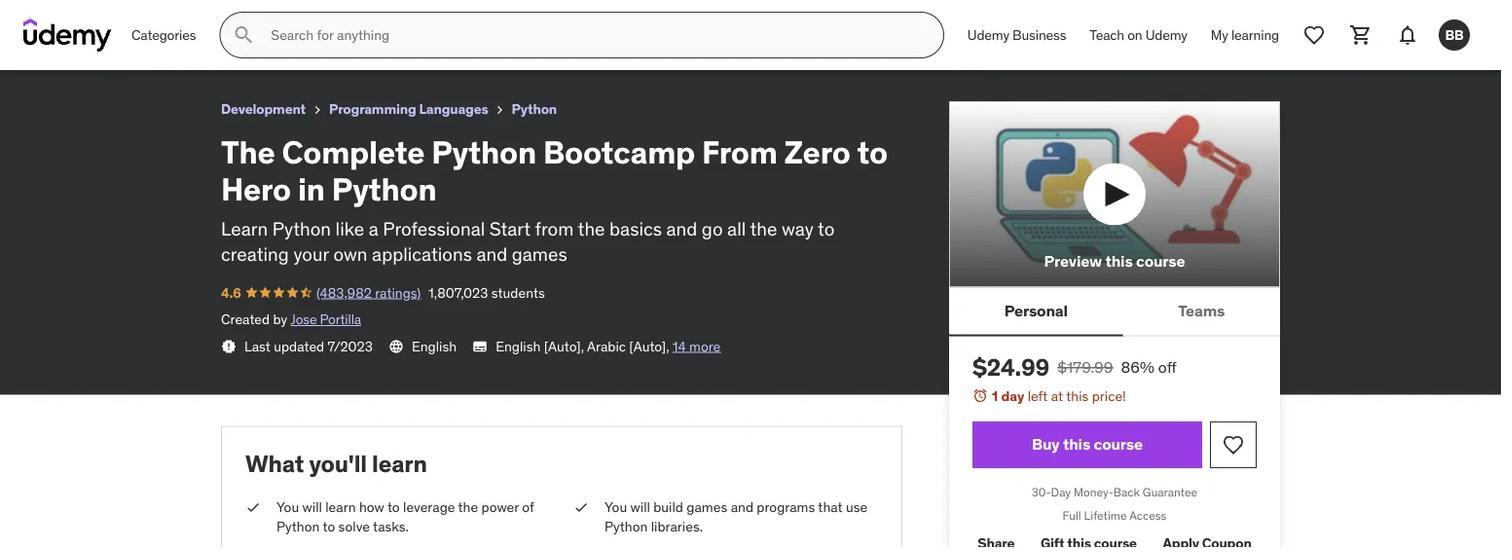 Task type: locate. For each thing, give the bounding box(es) containing it.
2 horizontal spatial the
[[750, 217, 778, 240]]

1,807,023 left submit search icon
[[171, 34, 230, 52]]

1 horizontal spatial complete
[[282, 132, 425, 171]]

english for english [auto], arabic [auto] , 14 more
[[496, 337, 541, 355]]

1 horizontal spatial udemy
[[1146, 26, 1188, 44]]

0 vertical spatial hero
[[357, 8, 392, 28]]

last
[[244, 337, 271, 355]]

teach on udemy
[[1090, 26, 1188, 44]]

1 vertical spatial complete
[[282, 132, 425, 171]]

0 horizontal spatial (483,982 ratings)
[[58, 34, 163, 52]]

0 horizontal spatial udemy
[[968, 26, 1010, 44]]

to
[[338, 8, 353, 28], [858, 132, 888, 171], [818, 217, 835, 240], [388, 499, 400, 516], [323, 518, 335, 535]]

from
[[259, 8, 297, 28], [702, 132, 778, 171]]

0 vertical spatial learn
[[372, 450, 427, 479]]

teach
[[1090, 26, 1125, 44]]

0 horizontal spatial hero
[[221, 170, 291, 209]]

alarm image
[[973, 388, 989, 403]]

creating
[[221, 243, 289, 266]]

course inside buy this course button
[[1094, 435, 1143, 455]]

ratings) down applications
[[375, 284, 421, 301]]

14 more button
[[673, 337, 721, 356]]

games down from
[[512, 243, 568, 266]]

will for libraries.
[[631, 499, 650, 516]]

learn inside the you will learn how to leverage the power of python to solve tasks.
[[326, 499, 356, 516]]

day
[[1002, 387, 1025, 405]]

english
[[412, 337, 457, 355], [496, 337, 541, 355]]

what you'll learn
[[245, 450, 427, 479]]

tab list containing personal
[[950, 288, 1281, 336]]

python inside the you will learn how to leverage the power of python to solve tasks.
[[277, 518, 320, 535]]

will
[[302, 499, 322, 516], [631, 499, 650, 516]]

course language image
[[389, 339, 404, 354]]

python
[[122, 8, 175, 28], [413, 8, 466, 28], [512, 100, 557, 118], [432, 132, 537, 171], [332, 170, 437, 209], [273, 217, 331, 240], [277, 518, 320, 535], [605, 518, 648, 535]]

python up languages
[[413, 8, 466, 28]]

the right all
[[750, 217, 778, 240]]

libraries.
[[651, 518, 703, 535]]

full
[[1063, 509, 1082, 524]]

preview
[[1045, 251, 1103, 271]]

0 vertical spatial 4.6
[[16, 34, 36, 52]]

categories
[[131, 26, 196, 44]]

the left power
[[458, 499, 478, 516]]

2 horizontal spatial and
[[731, 499, 754, 516]]

buy this course button
[[973, 422, 1203, 468]]

zero for the complete python bootcamp from zero to hero in python
[[301, 8, 334, 28]]

course inside preview this course button
[[1137, 251, 1186, 271]]

go
[[702, 217, 723, 240]]

udemy
[[968, 26, 1010, 44], [1146, 26, 1188, 44]]

0 vertical spatial from
[[259, 8, 297, 28]]

this for buy
[[1063, 435, 1091, 455]]

the
[[16, 8, 43, 28], [221, 132, 275, 171]]

from inside the complete python bootcamp from zero to hero in python learn python like a professional  start from the basics and go all the way to creating your own applications and games
[[702, 132, 778, 171]]

python down languages
[[432, 132, 537, 171]]

students down 'the complete python bootcamp from zero to hero in python'
[[234, 34, 287, 52]]

0 vertical spatial games
[[512, 243, 568, 266]]

1,807,023 students
[[171, 34, 287, 52], [429, 284, 545, 301]]

0 vertical spatial (483,982 ratings)
[[58, 34, 163, 52]]

bb link
[[1432, 12, 1478, 58]]

games up "libraries."
[[687, 499, 728, 516]]

2 english from the left
[[496, 337, 541, 355]]

1 vertical spatial ratings)
[[375, 284, 421, 301]]

1 horizontal spatial hero
[[357, 8, 392, 28]]

on
[[1128, 26, 1143, 44]]

start
[[490, 217, 531, 240]]

portilla
[[320, 311, 361, 328]]

notifications image
[[1397, 23, 1420, 47]]

0 horizontal spatial complete
[[46, 8, 119, 28]]

0 vertical spatial this
[[1106, 251, 1133, 271]]

the for the complete python bootcamp from zero to hero in python learn python like a professional  start from the basics and go all the way to creating your own applications and games
[[221, 132, 275, 171]]

0 vertical spatial in
[[396, 8, 409, 28]]

ratings) right udemy image
[[117, 34, 163, 52]]

(483,982 up portilla
[[316, 284, 372, 301]]

1 horizontal spatial games
[[687, 499, 728, 516]]

use
[[846, 499, 868, 516]]

1,807,023 students down 'the complete python bootcamp from zero to hero in python'
[[171, 34, 287, 52]]

1 you from the left
[[277, 499, 299, 516]]

in up your
[[298, 170, 325, 209]]

1 horizontal spatial 4.6
[[221, 284, 241, 301]]

$179.99
[[1058, 357, 1114, 377]]

you left build
[[605, 499, 627, 516]]

1 udemy from the left
[[968, 26, 1010, 44]]

will left build
[[631, 499, 650, 516]]

1 vertical spatial hero
[[221, 170, 291, 209]]

xsmall image right development link
[[310, 102, 325, 118]]

learn up solve
[[326, 499, 356, 516]]

you for you will learn how to leverage the power of python to solve tasks.
[[277, 499, 299, 516]]

0 horizontal spatial you
[[277, 499, 299, 516]]

build
[[654, 499, 684, 516]]

a
[[369, 217, 379, 240]]

0 vertical spatial the
[[16, 8, 43, 28]]

complete
[[46, 8, 119, 28], [282, 132, 425, 171]]

0 horizontal spatial from
[[259, 8, 297, 28]]

1 vertical spatial and
[[477, 243, 508, 266]]

in inside the complete python bootcamp from zero to hero in python learn python like a professional  start from the basics and go all the way to creating your own applications and games
[[298, 170, 325, 209]]

leverage
[[403, 499, 455, 516]]

0 horizontal spatial and
[[477, 243, 508, 266]]

1 horizontal spatial from
[[702, 132, 778, 171]]

xsmall image down what
[[245, 498, 261, 517]]

2 vertical spatial and
[[731, 499, 754, 516]]

this inside preview this course button
[[1106, 251, 1133, 271]]

the
[[578, 217, 605, 240], [750, 217, 778, 240], [458, 499, 478, 516]]

and down start
[[477, 243, 508, 266]]

python left "libraries."
[[605, 518, 648, 535]]

1 vertical spatial (483,982 ratings)
[[316, 284, 421, 301]]

python left solve
[[277, 518, 320, 535]]

1 vertical spatial students
[[492, 284, 545, 301]]

0 horizontal spatial will
[[302, 499, 322, 516]]

english right 'course language' 'image'
[[412, 337, 457, 355]]

hero inside the complete python bootcamp from zero to hero in python learn python like a professional  start from the basics and go all the way to creating your own applications and games
[[221, 170, 291, 209]]

1 vertical spatial from
[[702, 132, 778, 171]]

back
[[1114, 484, 1140, 499]]

preview this course button
[[950, 101, 1281, 288]]

1 english from the left
[[412, 337, 457, 355]]

0 vertical spatial 1,807,023 students
[[171, 34, 287, 52]]

0 horizontal spatial the
[[16, 8, 43, 28]]

7/2023
[[328, 337, 373, 355]]

from right submit search icon
[[259, 8, 297, 28]]

1 horizontal spatial zero
[[785, 132, 851, 171]]

udemy business
[[968, 26, 1067, 44]]

the inside the complete python bootcamp from zero to hero in python learn python like a professional  start from the basics and go all the way to creating your own applications and games
[[221, 132, 275, 171]]

Search for anything text field
[[267, 19, 920, 52]]

bootcamp inside the complete python bootcamp from zero to hero in python learn python like a professional  start from the basics and go all the way to creating your own applications and games
[[543, 132, 695, 171]]

1 vertical spatial zero
[[785, 132, 851, 171]]

development link
[[221, 97, 306, 122]]

0 horizontal spatial 1,807,023 students
[[171, 34, 287, 52]]

this for preview
[[1106, 251, 1133, 271]]

1 horizontal spatial english
[[496, 337, 541, 355]]

zero for the complete python bootcamp from zero to hero in python learn python like a professional  start from the basics and go all the way to creating your own applications and games
[[785, 132, 851, 171]]

zero up the way
[[785, 132, 851, 171]]

zero right submit search icon
[[301, 8, 334, 28]]

0 vertical spatial students
[[234, 34, 287, 52]]

1 vertical spatial course
[[1094, 435, 1143, 455]]

1,807,023 students up closed captions icon
[[429, 284, 545, 301]]

complete down programming
[[282, 132, 425, 171]]

udemy left business
[[968, 26, 1010, 44]]

from up all
[[702, 132, 778, 171]]

udemy image
[[23, 19, 112, 52]]

learn for will
[[326, 499, 356, 516]]

30-
[[1032, 484, 1052, 499]]

python inside you will build games and programs that use python libraries.
[[605, 518, 648, 535]]

shopping cart with 0 items image
[[1350, 23, 1373, 47]]

1 will from the left
[[302, 499, 322, 516]]

1 horizontal spatial ratings)
[[375, 284, 421, 301]]

0 horizontal spatial (483,982
[[58, 34, 114, 52]]

students down start
[[492, 284, 545, 301]]

the right from
[[578, 217, 605, 240]]

in for the complete python bootcamp from zero to hero in python
[[396, 8, 409, 28]]

in up programming languages
[[396, 8, 409, 28]]

0 vertical spatial (483,982
[[58, 34, 114, 52]]

1 vertical spatial games
[[687, 499, 728, 516]]

will inside you will build games and programs that use python libraries.
[[631, 499, 650, 516]]

complete for the complete python bootcamp from zero to hero in python learn python like a professional  start from the basics and go all the way to creating your own applications and games
[[282, 132, 425, 171]]

this inside buy this course button
[[1063, 435, 1091, 455]]

course up teams
[[1137, 251, 1186, 271]]

course
[[1137, 251, 1186, 271], [1094, 435, 1143, 455]]

complete inside the complete python bootcamp from zero to hero in python learn python like a professional  start from the basics and go all the way to creating your own applications and games
[[282, 132, 425, 171]]

this right at
[[1067, 387, 1089, 405]]

0 horizontal spatial english
[[412, 337, 457, 355]]

0 vertical spatial zero
[[301, 8, 334, 28]]

and left programs
[[731, 499, 754, 516]]

1 horizontal spatial will
[[631, 499, 650, 516]]

solve
[[339, 518, 370, 535]]

(483,982 ratings)
[[58, 34, 163, 52], [316, 284, 421, 301]]

my
[[1211, 26, 1229, 44]]

0 vertical spatial and
[[667, 217, 698, 240]]

2 vertical spatial this
[[1063, 435, 1091, 455]]

tasks.
[[373, 518, 409, 535]]

udemy right on in the top right of the page
[[1146, 26, 1188, 44]]

4.6
[[16, 34, 36, 52], [221, 284, 241, 301]]

1 vertical spatial (483,982
[[316, 284, 372, 301]]

zero inside the complete python bootcamp from zero to hero in python learn python like a professional  start from the basics and go all the way to creating your own applications and games
[[785, 132, 851, 171]]

the complete python bootcamp from zero to hero in python learn python like a professional  start from the basics and go all the way to creating your own applications and games
[[221, 132, 888, 266]]

1 horizontal spatial bootcamp
[[543, 132, 695, 171]]

0 horizontal spatial bootcamp
[[179, 8, 256, 28]]

business
[[1013, 26, 1067, 44]]

1,807,023
[[171, 34, 230, 52], [429, 284, 488, 301]]

this right preview
[[1106, 251, 1133, 271]]

complete left categories
[[46, 8, 119, 28]]

1 vertical spatial the
[[221, 132, 275, 171]]

1 vertical spatial in
[[298, 170, 325, 209]]

(483,982
[[58, 34, 114, 52], [316, 284, 372, 301]]

tab list
[[950, 288, 1281, 336]]

1
[[992, 387, 999, 405]]

price!
[[1093, 387, 1127, 405]]

1 horizontal spatial 1,807,023
[[429, 284, 488, 301]]

(483,982 left 'categories' dropdown button
[[58, 34, 114, 52]]

1 day left at this price!
[[992, 387, 1127, 405]]

students
[[234, 34, 287, 52], [492, 284, 545, 301]]

0 horizontal spatial learn
[[326, 499, 356, 516]]

this
[[1106, 251, 1133, 271], [1067, 387, 1089, 405], [1063, 435, 1091, 455]]

this right the buy
[[1063, 435, 1091, 455]]

1 vertical spatial learn
[[326, 499, 356, 516]]

0 horizontal spatial zero
[[301, 8, 334, 28]]

bootcamp for the complete python bootcamp from zero to hero in python
[[179, 8, 256, 28]]

1 horizontal spatial in
[[396, 8, 409, 28]]

hero up programming
[[357, 8, 392, 28]]

xsmall image
[[310, 102, 325, 118], [492, 102, 508, 118], [245, 498, 261, 517], [574, 498, 589, 517]]

2 you from the left
[[605, 499, 627, 516]]

python right udemy image
[[122, 8, 175, 28]]

english right closed captions icon
[[496, 337, 541, 355]]

udemy business link
[[956, 12, 1078, 58]]

will inside the you will learn how to leverage the power of python to solve tasks.
[[302, 499, 322, 516]]

0 horizontal spatial 1,807,023
[[171, 34, 230, 52]]

0 vertical spatial course
[[1137, 251, 1186, 271]]

updated
[[274, 337, 325, 355]]

0 horizontal spatial ratings)
[[117, 34, 163, 52]]

you down what
[[277, 499, 299, 516]]

1 horizontal spatial you
[[605, 499, 627, 516]]

you
[[277, 499, 299, 516], [605, 499, 627, 516]]

1 vertical spatial 4.6
[[221, 284, 241, 301]]

1 horizontal spatial (483,982
[[316, 284, 372, 301]]

xsmall image right of
[[574, 498, 589, 517]]

you inside the you will learn how to leverage the power of python to solve tasks.
[[277, 499, 299, 516]]

1 vertical spatial bootcamp
[[543, 132, 695, 171]]

course up back
[[1094, 435, 1143, 455]]

0 horizontal spatial the
[[458, 499, 478, 516]]

1 horizontal spatial learn
[[372, 450, 427, 479]]

hero
[[357, 8, 392, 28], [221, 170, 291, 209]]

zero
[[301, 8, 334, 28], [785, 132, 851, 171]]

programs
[[757, 499, 815, 516]]

1 vertical spatial 1,807,023
[[429, 284, 488, 301]]

will down what you'll learn
[[302, 499, 322, 516]]

2 will from the left
[[631, 499, 650, 516]]

access
[[1130, 509, 1167, 524]]

guarantee
[[1143, 484, 1198, 499]]

hero up learn
[[221, 170, 291, 209]]

course for preview this course
[[1137, 251, 1186, 271]]

0 horizontal spatial in
[[298, 170, 325, 209]]

2 udemy from the left
[[1146, 26, 1188, 44]]

and left go
[[667, 217, 698, 240]]

ratings)
[[117, 34, 163, 52], [375, 284, 421, 301]]

1 horizontal spatial the
[[221, 132, 275, 171]]

english [auto], arabic [auto] , 14 more
[[496, 337, 721, 355]]

0 vertical spatial complete
[[46, 8, 119, 28]]

0 horizontal spatial games
[[512, 243, 568, 266]]

1,807,023 down applications
[[429, 284, 488, 301]]

you inside you will build games and programs that use python libraries.
[[605, 499, 627, 516]]

1 horizontal spatial 1,807,023 students
[[429, 284, 545, 301]]

0 vertical spatial bootcamp
[[179, 8, 256, 28]]

learn up how
[[372, 450, 427, 479]]

that
[[818, 499, 843, 516]]



Task type: vqa. For each thing, say whether or not it's contained in the screenshot.
the rightmost show lecture description icon
no



Task type: describe. For each thing, give the bounding box(es) containing it.
bootcamp for the complete python bootcamp from zero to hero in python learn python like a professional  start from the basics and go all the way to creating your own applications and games
[[543, 132, 695, 171]]

1 horizontal spatial students
[[492, 284, 545, 301]]

jose portilla link
[[291, 311, 361, 328]]

xsmall image
[[221, 339, 237, 354]]

$24.99 $179.99 86% off
[[973, 353, 1177, 382]]

preview this course
[[1045, 251, 1186, 271]]

programming languages link
[[329, 97, 489, 122]]

learn for you'll
[[372, 450, 427, 479]]

$24.99
[[973, 353, 1050, 382]]

submit search image
[[232, 23, 256, 47]]

all
[[728, 217, 746, 240]]

basics
[[610, 217, 662, 240]]

how
[[359, 499, 385, 516]]

from for the complete python bootcamp from zero to hero in python learn python like a professional  start from the basics and go all the way to creating your own applications and games
[[702, 132, 778, 171]]

hero for the complete python bootcamp from zero to hero in python
[[357, 8, 392, 28]]

[auto]
[[629, 337, 666, 355]]

applications
[[372, 243, 472, 266]]

from
[[535, 217, 574, 240]]

0 vertical spatial ratings)
[[117, 34, 163, 52]]

last updated 7/2023
[[244, 337, 373, 355]]

you for you will build games and programs that use python libraries.
[[605, 499, 627, 516]]

more
[[690, 337, 721, 355]]

closed captions image
[[473, 339, 488, 354]]

python up a
[[332, 170, 437, 209]]

14
[[673, 337, 686, 355]]

wishlist image
[[1303, 23, 1327, 47]]

the for the complete python bootcamp from zero to hero in python
[[16, 8, 43, 28]]

xsmall image left python link
[[492, 102, 508, 118]]

created
[[221, 311, 270, 328]]

your
[[294, 243, 329, 266]]

games inside you will build games and programs that use python libraries.
[[687, 499, 728, 516]]

hero for the complete python bootcamp from zero to hero in python learn python like a professional  start from the basics and go all the way to creating your own applications and games
[[221, 170, 291, 209]]

what
[[245, 450, 304, 479]]

my learning
[[1211, 26, 1280, 44]]

python up your
[[273, 217, 331, 240]]

30-day money-back guarantee full lifetime access
[[1032, 484, 1198, 524]]

english for english
[[412, 337, 457, 355]]

like
[[336, 217, 364, 240]]

categories button
[[120, 12, 208, 58]]

programming
[[329, 100, 416, 118]]

programming languages
[[329, 100, 489, 118]]

0 horizontal spatial 4.6
[[16, 34, 36, 52]]

will for python
[[302, 499, 322, 516]]

you'll
[[309, 450, 367, 479]]

teach on udemy link
[[1078, 12, 1200, 58]]

at
[[1052, 387, 1064, 405]]

languages
[[419, 100, 489, 118]]

my learning link
[[1200, 12, 1291, 58]]

games inside the complete python bootcamp from zero to hero in python learn python like a professional  start from the basics and go all the way to creating your own applications and games
[[512, 243, 568, 266]]

of
[[522, 499, 534, 516]]

own
[[334, 243, 368, 266]]

python right languages
[[512, 100, 557, 118]]

python link
[[512, 97, 557, 122]]

1 vertical spatial this
[[1067, 387, 1089, 405]]

teams
[[1179, 301, 1226, 321]]

off
[[1159, 357, 1177, 377]]

and inside you will build games and programs that use python libraries.
[[731, 499, 754, 516]]

the complete python bootcamp from zero to hero in python
[[16, 8, 466, 28]]

personal
[[1005, 301, 1068, 321]]

way
[[782, 217, 814, 240]]

in for the complete python bootcamp from zero to hero in python learn python like a professional  start from the basics and go all the way to creating your own applications and games
[[298, 170, 325, 209]]

power
[[482, 499, 519, 516]]

lifetime
[[1085, 509, 1127, 524]]

by
[[273, 311, 288, 328]]

you will build games and programs that use python libraries.
[[605, 499, 868, 535]]

jose
[[291, 311, 317, 328]]

0 vertical spatial 1,807,023
[[171, 34, 230, 52]]

course for buy this course
[[1094, 435, 1143, 455]]

development
[[221, 100, 306, 118]]

learning
[[1232, 26, 1280, 44]]

,
[[666, 337, 670, 355]]

left
[[1028, 387, 1048, 405]]

money-
[[1074, 484, 1114, 499]]

1 vertical spatial 1,807,023 students
[[429, 284, 545, 301]]

from for the complete python bootcamp from zero to hero in python
[[259, 8, 297, 28]]

[auto], arabic
[[544, 337, 626, 355]]

1 horizontal spatial the
[[578, 217, 605, 240]]

bb
[[1446, 26, 1464, 43]]

teams button
[[1124, 288, 1281, 334]]

you will learn how to leverage the power of python to solve tasks.
[[277, 499, 534, 535]]

day
[[1052, 484, 1071, 499]]

1 horizontal spatial (483,982 ratings)
[[316, 284, 421, 301]]

personal button
[[950, 288, 1124, 334]]

buy
[[1032, 435, 1060, 455]]

the inside the you will learn how to leverage the power of python to solve tasks.
[[458, 499, 478, 516]]

complete for the complete python bootcamp from zero to hero in python
[[46, 8, 119, 28]]

professional
[[383, 217, 485, 240]]

created by jose portilla
[[221, 311, 361, 328]]

learn
[[221, 217, 268, 240]]

buy this course
[[1032, 435, 1143, 455]]

0 horizontal spatial students
[[234, 34, 287, 52]]

1 horizontal spatial and
[[667, 217, 698, 240]]

add to wishlist image
[[1222, 433, 1246, 457]]

86%
[[1122, 357, 1155, 377]]



